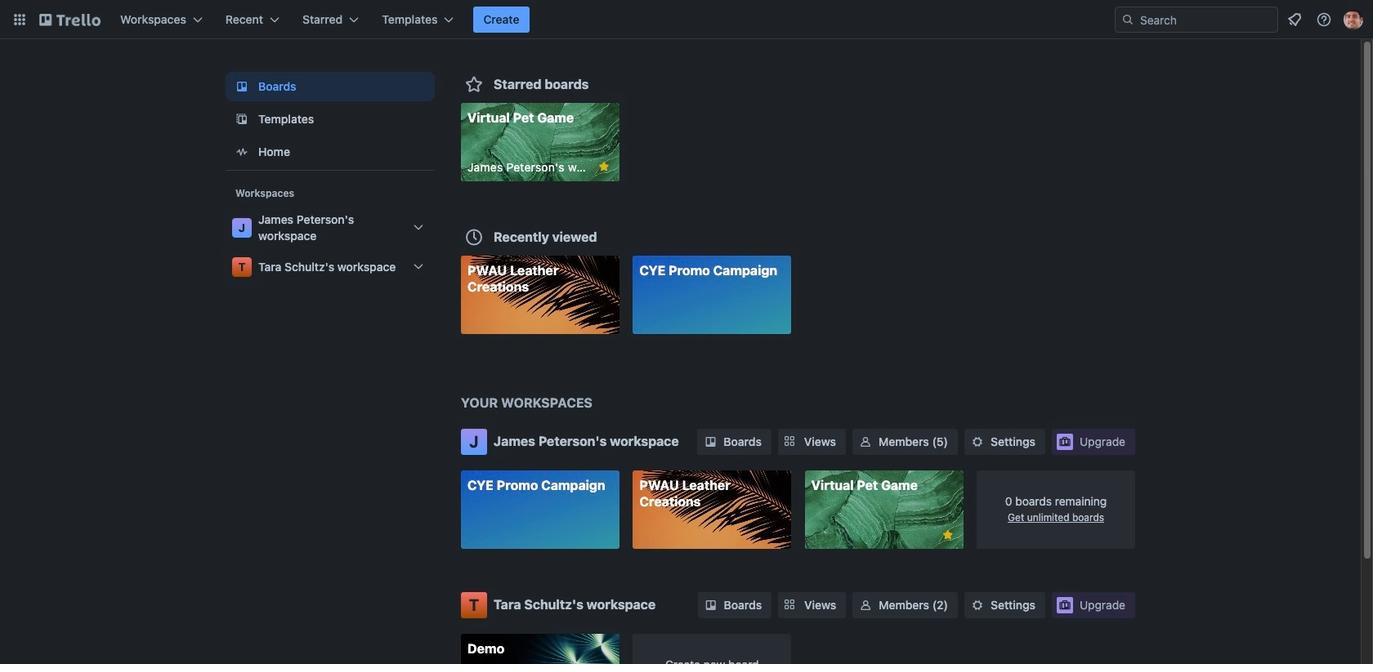 Task type: locate. For each thing, give the bounding box(es) containing it.
Search field
[[1115, 7, 1279, 33]]

0 vertical spatial sm image
[[970, 434, 986, 451]]

template board image
[[232, 110, 252, 129]]

sm image
[[703, 434, 719, 451], [858, 434, 874, 451], [858, 597, 874, 614], [970, 597, 986, 614]]

sm image
[[970, 434, 986, 451], [703, 597, 719, 614]]

primary element
[[0, 0, 1374, 39]]

1 vertical spatial sm image
[[703, 597, 719, 614]]

james peterson (jamespeterson93) image
[[1344, 10, 1364, 29]]

back to home image
[[39, 7, 101, 33]]



Task type: vqa. For each thing, say whether or not it's contained in the screenshot.
Starred popup button
no



Task type: describe. For each thing, give the bounding box(es) containing it.
open information menu image
[[1317, 11, 1333, 28]]

click to unstar this board. it will be removed from your starred list. image
[[597, 159, 612, 174]]

home image
[[232, 142, 252, 162]]

1 horizontal spatial sm image
[[970, 434, 986, 451]]

0 notifications image
[[1286, 10, 1305, 29]]

0 horizontal spatial sm image
[[703, 597, 719, 614]]

board image
[[232, 77, 252, 96]]

search image
[[1122, 13, 1135, 26]]



